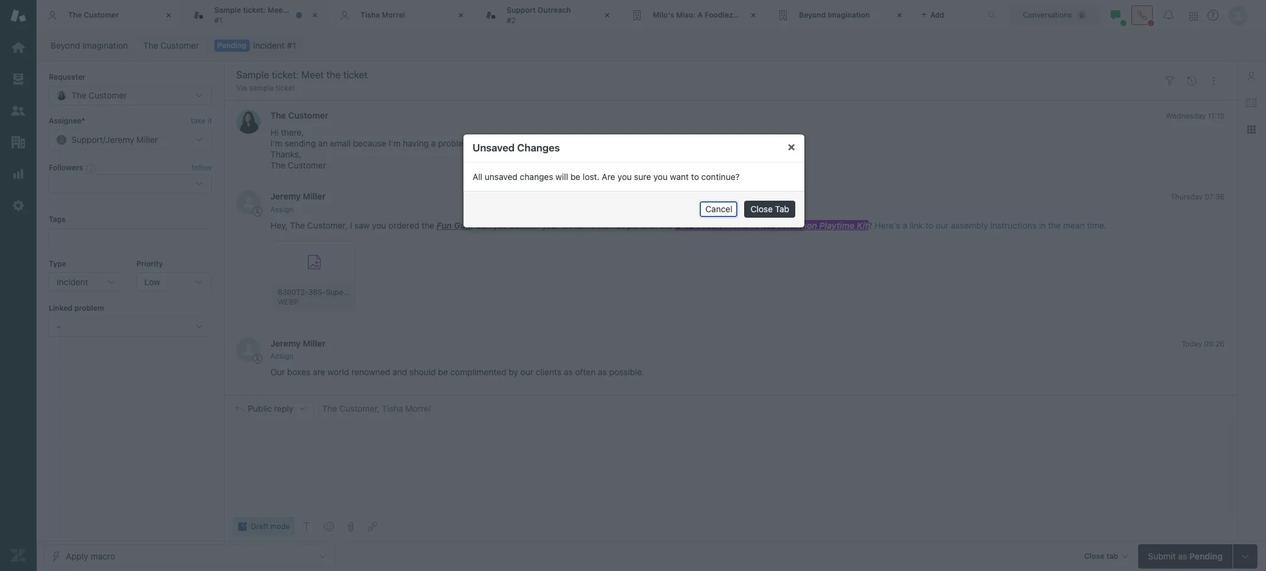 Task type: describe. For each thing, give the bounding box(es) containing it.
hey, the customer, i saw you ordered the fun gun . can you confirm your kit came with all parts of the fun gun assassination fascination playtime kit ? here's a link to our assembly instructions in the mean time.
[[270, 220, 1107, 231]]

new
[[534, 139, 550, 149]]

setting
[[473, 139, 500, 149]]

sending
[[285, 139, 316, 149]]

the inside sample ticket: meet the ticket #1
[[288, 6, 299, 15]]

boxes
[[287, 367, 310, 378]]

close image for milo's miso: a foodlez subsidiary
[[747, 9, 760, 21]]

via
[[236, 83, 247, 93]]

link
[[910, 220, 923, 231]]

take it
[[191, 117, 212, 126]]

sample ticket: meet the ticket #1
[[214, 6, 322, 25]]

linked
[[49, 304, 72, 313]]

changes
[[517, 142, 560, 154]]

close image inside tisha morrel tab
[[455, 9, 467, 21]]

.
[[471, 220, 473, 231]]

milo's
[[653, 10, 674, 19]]

2 horizontal spatial as
[[1178, 552, 1187, 562]]

the customer, tisha morrel
[[322, 404, 431, 414]]

the right hey,
[[290, 220, 305, 231]]

hi
[[270, 128, 279, 138]]

support
[[507, 6, 536, 15]]

zendesk image
[[10, 548, 26, 564]]

you right saw
[[372, 220, 386, 231]]

email
[[330, 139, 351, 149]]

tisha morrel tab
[[329, 0, 475, 30]]

parts
[[627, 220, 647, 231]]

the down the customer tab
[[143, 40, 158, 51]]

meet
[[268, 6, 286, 15]]

2 fun from the left
[[675, 220, 690, 231]]

webp link
[[272, 241, 356, 312]]

a inside the hi there, i'm sending an email because i'm having a problem setting up your new product. can you help me troubleshoot? thanks, the customer
[[431, 139, 436, 149]]

07:36
[[1205, 193, 1225, 202]]

priority
[[136, 259, 163, 268]]

conversations button
[[1010, 5, 1100, 25]]

the right of on the right
[[660, 220, 673, 231]]

2 i'm from the left
[[389, 139, 401, 149]]

close image inside beyond imagination tab
[[894, 9, 906, 21]]

world
[[328, 367, 349, 378]]

tabs tab list
[[37, 0, 975, 30]]

assign for thursday 07:36
[[270, 205, 293, 214]]

mean
[[1063, 220, 1085, 231]]

product.
[[553, 139, 586, 149]]

you left confirm
[[493, 220, 507, 231]]

sample
[[249, 83, 274, 93]]

thursday
[[1171, 193, 1203, 202]]

morrel inside tisha morrel tab
[[382, 10, 405, 19]]

can inside the hi there, i'm sending an email because i'm having a problem setting up your new product. can you help me troubleshoot? thanks, the customer
[[588, 139, 604, 149]]

often
[[575, 367, 596, 378]]

low
[[144, 277, 160, 287]]

ticket inside sample ticket: meet the ticket #1
[[301, 6, 322, 15]]

assembly
[[951, 220, 988, 231]]

insert emojis image
[[324, 523, 334, 532]]

outreach
[[538, 6, 571, 15]]

draft
[[251, 523, 268, 532]]

2 gun from the left
[[692, 220, 709, 231]]

zendesk support image
[[10, 8, 26, 24]]

you inside the hi there, i'm sending an email because i'm having a problem setting up your new product. can you help me troubleshoot? thanks, the customer
[[606, 139, 620, 149]]

cancel
[[705, 204, 732, 215]]

get help image
[[1208, 10, 1219, 21]]

tags
[[49, 215, 66, 224]]

it
[[207, 117, 212, 126]]

3 close image from the left
[[601, 9, 613, 21]]

avatar image for today 09:26
[[236, 338, 261, 362]]

take
[[191, 117, 205, 126]]

ticket:
[[243, 6, 266, 15]]

our
[[270, 367, 285, 378]]

the customer tab
[[37, 0, 183, 30]]

beyond imagination inside tab
[[799, 10, 870, 19]]

jeremy miller assign for today 09:26
[[270, 338, 326, 361]]

follow
[[192, 163, 212, 172]]

1 horizontal spatial pending
[[1190, 552, 1223, 562]]

tab containing support outreach
[[475, 0, 621, 30]]

saw
[[354, 220, 370, 231]]

customer, inside button
[[339, 404, 380, 414]]

be inside log
[[438, 367, 448, 378]]

pending inside the secondary element
[[217, 41, 246, 50]]

1 vertical spatial our
[[521, 367, 534, 378]]

imagination inside the secondary element
[[82, 40, 128, 51]]

clients
[[536, 367, 562, 378]]

jeremy for thursday 07:36
[[270, 192, 301, 202]]

customer inside tab
[[84, 10, 119, 19]]

foodlez
[[705, 10, 733, 19]]

customer, inside conversationlabel log
[[307, 220, 348, 231]]

incident button
[[49, 273, 124, 292]]

our boxes are world renowned and should be complimented by our clients as often as possible.
[[270, 367, 644, 378]]

by
[[509, 367, 518, 378]]

the up hi
[[270, 110, 286, 121]]

close
[[750, 204, 773, 215]]

1 vertical spatial problem
[[74, 304, 104, 313]]

0 vertical spatial be
[[570, 171, 580, 182]]

up
[[502, 139, 512, 149]]

morrel inside the customer, tisha morrel button
[[405, 404, 431, 414]]

because
[[353, 139, 386, 149]]

1 horizontal spatial the customer link
[[270, 110, 328, 121]]

customer inside the hi there, i'm sending an email because i'm having a problem setting up your new product. can you help me troubleshoot? thanks, the customer
[[288, 160, 326, 171]]

thursday 07:36
[[1171, 193, 1225, 202]]

here's a link to our assembly instructions in the mean time. link
[[875, 220, 1107, 231]]

the inside button
[[322, 404, 337, 414]]

hey,
[[270, 220, 288, 231]]

mode
[[270, 523, 290, 532]]

incident
[[57, 277, 88, 287]]

customers image
[[10, 103, 26, 119]]

continue?
[[701, 171, 740, 182]]

1 close image from the left
[[309, 9, 321, 21]]

here's
[[875, 220, 901, 231]]

miller for today 09:26
[[303, 338, 326, 349]]

knowledge image
[[1247, 98, 1257, 108]]

will
[[555, 171, 568, 182]]

complimented
[[450, 367, 506, 378]]

the right in
[[1048, 220, 1061, 231]]

apps image
[[1247, 125, 1257, 135]]

unsaved
[[472, 142, 515, 154]]

draft mode
[[251, 523, 290, 532]]

webp
[[278, 298, 299, 307]]

beyond inside tab
[[799, 10, 826, 19]]

tisha morrel
[[361, 10, 405, 19]]

×
[[787, 139, 795, 153]]

low button
[[136, 273, 212, 292]]

0 horizontal spatial as
[[564, 367, 573, 378]]

secondary element
[[37, 33, 1266, 58]]

0 horizontal spatial ticket
[[276, 83, 295, 93]]

the customer inside the secondary element
[[143, 40, 199, 51]]

Wednesday 11:15 text field
[[1166, 112, 1225, 121]]

main element
[[0, 0, 37, 572]]

09:26
[[1204, 340, 1225, 349]]

should
[[410, 367, 436, 378]]



Task type: locate. For each thing, give the bounding box(es) containing it.
jeremy miller link up hey,
[[270, 192, 326, 202]]

events image
[[1187, 76, 1197, 86]]

customer context image
[[1247, 71, 1257, 81]]

1 vertical spatial jeremy miller assign
[[270, 338, 326, 361]]

1 gun from the left
[[454, 220, 471, 231]]

1 vertical spatial imagination
[[82, 40, 128, 51]]

renowned
[[351, 367, 390, 378]]

our
[[936, 220, 949, 231], [521, 367, 534, 378]]

the right "ordered"
[[422, 220, 434, 231]]

1 vertical spatial customer,
[[339, 404, 380, 414]]

0 horizontal spatial gun
[[454, 220, 471, 231]]

0 vertical spatial miller
[[303, 192, 326, 202]]

the customer inside conversationlabel log
[[270, 110, 328, 121]]

0 horizontal spatial i'm
[[270, 139, 282, 149]]

1 vertical spatial assign button
[[270, 351, 293, 362]]

1 horizontal spatial a
[[903, 220, 907, 231]]

miso:
[[676, 10, 696, 19]]

avatar image for thursday 07:36
[[236, 191, 261, 215]]

gun down cancel button
[[692, 220, 709, 231]]

2 vertical spatial the customer
[[270, 110, 328, 121]]

unsaved changes
[[472, 142, 560, 154]]

0 vertical spatial jeremy miller link
[[270, 192, 326, 202]]

0 horizontal spatial can
[[475, 220, 491, 231]]

1 fun from the left
[[437, 220, 452, 231]]

1 horizontal spatial fun
[[675, 220, 690, 231]]

1 vertical spatial the customer
[[143, 40, 199, 51]]

are
[[313, 367, 325, 378]]

assign up our
[[270, 352, 293, 361]]

changes
[[520, 171, 553, 182]]

as left often
[[564, 367, 573, 378]]

follow button
[[192, 163, 212, 174]]

came
[[574, 220, 595, 231]]

fascination
[[770, 220, 817, 231]]

ticket
[[301, 6, 322, 15], [276, 83, 295, 93]]

be right should
[[438, 367, 448, 378]]

Today 09:26 text field
[[1182, 340, 1225, 349]]

1 vertical spatial miller
[[303, 338, 326, 349]]

0 vertical spatial assign
[[270, 205, 293, 214]]

1 horizontal spatial the customer
[[143, 40, 199, 51]]

jeremy miller link for today
[[270, 338, 326, 349]]

0 vertical spatial avatar image
[[236, 110, 261, 134]]

views image
[[10, 71, 26, 87]]

i'm
[[270, 139, 282, 149], [389, 139, 401, 149]]

are
[[602, 171, 615, 182]]

jeremy for today 09:26
[[270, 338, 301, 349]]

a
[[698, 10, 703, 19]]

#1
[[214, 16, 222, 25]]

submit
[[1148, 552, 1176, 562]]

0 horizontal spatial problem
[[74, 304, 104, 313]]

1 horizontal spatial gun
[[692, 220, 709, 231]]

0 horizontal spatial tab
[[183, 0, 329, 30]]

as
[[564, 367, 573, 378], [598, 367, 607, 378], [1178, 552, 1187, 562]]

i
[[350, 220, 352, 231]]

0 vertical spatial the customer
[[68, 10, 119, 19]]

0 horizontal spatial pending
[[217, 41, 246, 50]]

customer inside the secondary element
[[161, 40, 199, 51]]

0 vertical spatial beyond imagination
[[799, 10, 870, 19]]

beyond right get started image
[[51, 40, 80, 51]]

1 vertical spatial avatar image
[[236, 191, 261, 215]]

your right up
[[515, 139, 532, 149]]

tisha inside the customer, tisha morrel button
[[382, 404, 403, 414]]

1 vertical spatial jeremy
[[270, 338, 301, 349]]

pending down #1
[[217, 41, 246, 50]]

close image right foodlez
[[747, 9, 760, 21]]

customer,
[[307, 220, 348, 231], [339, 404, 380, 414]]

type
[[49, 259, 66, 268]]

problem down incident popup button at the left of page
[[74, 304, 104, 313]]

beyond imagination link
[[43, 37, 136, 54]]

today
[[1182, 340, 1202, 349]]

assign button up our
[[270, 351, 293, 362]]

can right product.
[[588, 139, 604, 149]]

4 close image from the left
[[894, 9, 906, 21]]

tab containing sample ticket: meet the ticket
[[183, 0, 329, 30]]

unsaved
[[484, 171, 517, 182]]

jeremy miller assign
[[270, 192, 326, 214], [270, 338, 326, 361]]

the up beyond imagination link
[[68, 10, 82, 19]]

playtime
[[819, 220, 855, 231]]

be
[[570, 171, 580, 182], [438, 367, 448, 378]]

1 jeremy miller link from the top
[[270, 192, 326, 202]]

0 horizontal spatial a
[[431, 139, 436, 149]]

0 vertical spatial assign button
[[270, 204, 293, 215]]

beyond imagination inside the secondary element
[[51, 40, 128, 51]]

1 horizontal spatial your
[[542, 220, 559, 231]]

close image for the customer
[[163, 9, 175, 21]]

problem
[[438, 139, 470, 149], [74, 304, 104, 313]]

0 horizontal spatial to
[[691, 171, 699, 182]]

an
[[318, 139, 328, 149]]

1 vertical spatial morrel
[[405, 404, 431, 414]]

you right the sure
[[653, 171, 667, 182]]

close image inside milo's miso: a foodlez subsidiary tab
[[747, 9, 760, 21]]

2 vertical spatial avatar image
[[236, 338, 261, 362]]

0 vertical spatial can
[[588, 139, 604, 149]]

0 horizontal spatial the customer
[[68, 10, 119, 19]]

kit
[[562, 220, 571, 231]]

assignee*
[[49, 117, 85, 126]]

jeremy miller link for thursday
[[270, 192, 326, 202]]

tisha
[[361, 10, 380, 19], [382, 404, 403, 414]]

imagination inside tab
[[828, 10, 870, 19]]

jeremy miller link
[[270, 192, 326, 202], [270, 338, 326, 349]]

a right having
[[431, 139, 436, 149]]

beyond
[[799, 10, 826, 19], [51, 40, 80, 51]]

× link
[[787, 139, 795, 153]]

hi there, i'm sending an email because i'm having a problem setting up your new product. can you help me troubleshoot? thanks, the customer
[[270, 128, 711, 171]]

customer, down renowned
[[339, 404, 380, 414]]

1 horizontal spatial i'm
[[389, 139, 401, 149]]

0 vertical spatial problem
[[438, 139, 470, 149]]

0 vertical spatial beyond
[[799, 10, 826, 19]]

to right want
[[691, 171, 699, 182]]

kit
[[857, 220, 868, 231]]

tab
[[183, 0, 329, 30], [475, 0, 621, 30]]

1 jeremy from the top
[[270, 192, 301, 202]]

1 horizontal spatial imagination
[[828, 10, 870, 19]]

want
[[670, 171, 689, 182]]

close image inside the customer tab
[[163, 9, 175, 21]]

beyond imagination tab
[[767, 0, 914, 30]]

2 jeremy from the top
[[270, 338, 301, 349]]

wednesday
[[1166, 112, 1206, 121]]

pending link
[[206, 37, 304, 54]]

2 jeremy miller assign from the top
[[270, 338, 326, 361]]

0 vertical spatial imagination
[[828, 10, 870, 19]]

i'm left having
[[389, 139, 401, 149]]

ticket right meet
[[301, 6, 322, 15]]

1 vertical spatial a
[[903, 220, 907, 231]]

to
[[691, 171, 699, 182], [926, 220, 933, 231]]

can right .
[[475, 220, 491, 231]]

imagination
[[828, 10, 870, 19], [82, 40, 128, 51]]

1 horizontal spatial can
[[588, 139, 604, 149]]

as right submit
[[1178, 552, 1187, 562]]

0 horizontal spatial beyond
[[51, 40, 80, 51]]

0 vertical spatial the customer link
[[135, 37, 207, 54]]

of
[[650, 220, 658, 231]]

our right link
[[936, 220, 949, 231]]

2 horizontal spatial the customer
[[270, 110, 328, 121]]

0 vertical spatial a
[[431, 139, 436, 149]]

1 horizontal spatial tisha
[[382, 404, 403, 414]]

zendesk products image
[[1190, 12, 1198, 20]]

linked problem
[[49, 304, 104, 313]]

1 vertical spatial to
[[926, 220, 933, 231]]

0 vertical spatial jeremy miller assign
[[270, 192, 326, 214]]

0 vertical spatial pending
[[217, 41, 246, 50]]

add attachment image
[[346, 523, 356, 532]]

2 avatar image from the top
[[236, 191, 261, 215]]

2 assign from the top
[[270, 352, 293, 361]]

your left kit
[[542, 220, 559, 231]]

assign button for today 09:26
[[270, 351, 293, 362]]

1 vertical spatial jeremy miller link
[[270, 338, 326, 349]]

1 close image from the left
[[163, 9, 175, 21]]

the down thanks,
[[270, 160, 285, 171]]

you
[[606, 139, 620, 149], [617, 171, 632, 182], [653, 171, 667, 182], [372, 220, 386, 231], [493, 220, 507, 231]]

be right the will
[[570, 171, 580, 182]]

problem left setting
[[438, 139, 470, 149]]

assign button up hey,
[[270, 204, 293, 215]]

1 horizontal spatial be
[[570, 171, 580, 182]]

jeremy miller assign up hey,
[[270, 192, 326, 214]]

tisha inside tisha morrel tab
[[361, 10, 380, 19]]

customer, left i
[[307, 220, 348, 231]]

0 horizontal spatial our
[[521, 367, 534, 378]]

1 horizontal spatial close image
[[747, 9, 760, 21]]

1 vertical spatial can
[[475, 220, 491, 231]]

tab
[[775, 204, 789, 215]]

0 vertical spatial your
[[515, 139, 532, 149]]

organizations image
[[10, 135, 26, 150]]

1 vertical spatial be
[[438, 367, 448, 378]]

1 horizontal spatial beyond
[[799, 10, 826, 19]]

conversations
[[1023, 10, 1072, 19]]

0 horizontal spatial beyond imagination
[[51, 40, 128, 51]]

beyond inside the secondary element
[[51, 40, 80, 51]]

assign button for thursday 07:36
[[270, 204, 293, 215]]

admin image
[[10, 198, 26, 214]]

?
[[868, 220, 873, 231]]

1 horizontal spatial tab
[[475, 0, 621, 30]]

a
[[431, 139, 436, 149], [903, 220, 907, 231]]

2 tab from the left
[[475, 0, 621, 30]]

0 horizontal spatial your
[[515, 139, 532, 149]]

1 vertical spatial pending
[[1190, 552, 1223, 562]]

you right the are
[[617, 171, 632, 182]]

time.
[[1087, 220, 1107, 231]]

close image left #1
[[163, 9, 175, 21]]

1 horizontal spatial to
[[926, 220, 933, 231]]

miller
[[303, 192, 326, 202], [303, 338, 326, 349]]

you left help
[[606, 139, 620, 149]]

Thursday 07:36 text field
[[1171, 193, 1225, 202]]

assign
[[270, 205, 293, 214], [270, 352, 293, 361]]

1 horizontal spatial as
[[598, 367, 607, 378]]

troubleshoot?
[[656, 139, 711, 149]]

the customer, tisha morrel button
[[314, 403, 1237, 415]]

today 09:26
[[1182, 340, 1225, 349]]

0 horizontal spatial the customer link
[[135, 37, 207, 54]]

0 horizontal spatial be
[[438, 367, 448, 378]]

0 vertical spatial tisha
[[361, 10, 380, 19]]

having
[[403, 139, 429, 149]]

jeremy up our
[[270, 338, 301, 349]]

0 vertical spatial customer,
[[307, 220, 348, 231]]

submit as pending
[[1148, 552, 1223, 562]]

gun right "ordered"
[[454, 220, 471, 231]]

the down world on the left of the page
[[322, 404, 337, 414]]

draft mode button
[[233, 518, 295, 537]]

the customer inside tab
[[68, 10, 119, 19]]

pending
[[217, 41, 246, 50], [1190, 552, 1223, 562]]

thanks,
[[270, 149, 301, 160]]

1 vertical spatial ticket
[[276, 83, 295, 93]]

problem inside the hi there, i'm sending an email because i'm having a problem setting up your new product. can you help me troubleshoot? thanks, the customer
[[438, 139, 470, 149]]

1 assign button from the top
[[270, 204, 293, 215]]

1 horizontal spatial our
[[936, 220, 949, 231]]

jeremy up hey,
[[270, 192, 301, 202]]

conversationlabel log
[[224, 100, 1237, 396]]

1 vertical spatial beyond
[[51, 40, 80, 51]]

0 vertical spatial to
[[691, 171, 699, 182]]

close tab button
[[744, 201, 795, 218]]

0 vertical spatial our
[[936, 220, 949, 231]]

all
[[472, 171, 482, 182]]

our right by
[[521, 367, 534, 378]]

pending right submit
[[1190, 552, 1223, 562]]

0 horizontal spatial fun
[[437, 220, 452, 231]]

format text image
[[302, 523, 312, 532]]

ticket right sample
[[276, 83, 295, 93]]

jeremy miller assign up the boxes
[[270, 338, 326, 361]]

1 vertical spatial the customer link
[[270, 110, 328, 121]]

take it button
[[191, 115, 212, 128]]

jeremy miller link up the boxes
[[270, 338, 326, 349]]

2 jeremy miller link from the top
[[270, 338, 326, 349]]

wednesday 11:15
[[1166, 112, 1225, 121]]

2 miller from the top
[[303, 338, 326, 349]]

1 jeremy miller assign from the top
[[270, 192, 326, 214]]

me
[[642, 139, 654, 149]]

jeremy miller assign for thursday 07:36
[[270, 192, 326, 214]]

the right meet
[[288, 6, 299, 15]]

the inside tab
[[68, 10, 82, 19]]

0 vertical spatial jeremy
[[270, 192, 301, 202]]

jeremy
[[270, 192, 301, 202], [270, 338, 301, 349]]

Subject field
[[234, 68, 1157, 82]]

avatar image
[[236, 110, 261, 134], [236, 191, 261, 215], [236, 338, 261, 362]]

assign for today 09:26
[[270, 352, 293, 361]]

1 horizontal spatial problem
[[438, 139, 470, 149]]

get started image
[[10, 40, 26, 55]]

to right link
[[926, 220, 933, 231]]

milo's miso: a foodlez subsidiary tab
[[621, 0, 773, 30]]

a left link
[[903, 220, 907, 231]]

fun right of on the right
[[675, 220, 690, 231]]

3 avatar image from the top
[[236, 338, 261, 362]]

1 horizontal spatial ticket
[[301, 6, 322, 15]]

assign up hey,
[[270, 205, 293, 214]]

via sample ticket
[[236, 83, 295, 93]]

and
[[393, 367, 407, 378]]

ordered
[[389, 220, 419, 231]]

1 tab from the left
[[183, 0, 329, 30]]

1 assign from the top
[[270, 205, 293, 214]]

close image
[[163, 9, 175, 21], [747, 9, 760, 21]]

2 close image from the left
[[455, 9, 467, 21]]

close tab
[[750, 204, 789, 215]]

instructions
[[991, 220, 1037, 231]]

2 assign button from the top
[[270, 351, 293, 362]]

beyond right subsidiary
[[799, 10, 826, 19]]

the
[[288, 6, 299, 15], [422, 220, 434, 231], [660, 220, 673, 231], [1048, 220, 1061, 231]]

1 miller from the top
[[303, 192, 326, 202]]

1 vertical spatial assign
[[270, 352, 293, 361]]

1 vertical spatial your
[[542, 220, 559, 231]]

close image
[[309, 9, 321, 21], [455, 9, 467, 21], [601, 9, 613, 21], [894, 9, 906, 21]]

miller for thursday 07:36
[[303, 192, 326, 202]]

1 i'm from the left
[[270, 139, 282, 149]]

1 avatar image from the top
[[236, 110, 261, 134]]

to inside conversationlabel log
[[926, 220, 933, 231]]

as right often
[[598, 367, 607, 378]]

support outreach #2
[[507, 6, 571, 25]]

add link (cmd k) image
[[368, 523, 377, 532]]

0 horizontal spatial imagination
[[82, 40, 128, 51]]

miller down an
[[303, 192, 326, 202]]

your inside the hi there, i'm sending an email because i'm having a problem setting up your new product. can you help me troubleshoot? thanks, the customer
[[515, 139, 532, 149]]

i'm down hi
[[270, 139, 282, 149]]

miller up are
[[303, 338, 326, 349]]

reporting image
[[10, 166, 26, 182]]

0 vertical spatial morrel
[[382, 10, 405, 19]]

2 close image from the left
[[747, 9, 760, 21]]

fun left .
[[437, 220, 452, 231]]

0 horizontal spatial close image
[[163, 9, 175, 21]]

1 horizontal spatial beyond imagination
[[799, 10, 870, 19]]

0 vertical spatial ticket
[[301, 6, 322, 15]]

1 vertical spatial beyond imagination
[[51, 40, 128, 51]]

the inside the hi there, i'm sending an email because i'm having a problem setting up your new product. can you help me troubleshoot? thanks, the customer
[[270, 160, 285, 171]]

1 vertical spatial tisha
[[382, 404, 403, 414]]

0 horizontal spatial tisha
[[361, 10, 380, 19]]



Task type: vqa. For each thing, say whether or not it's contained in the screenshot.
right problem
yes



